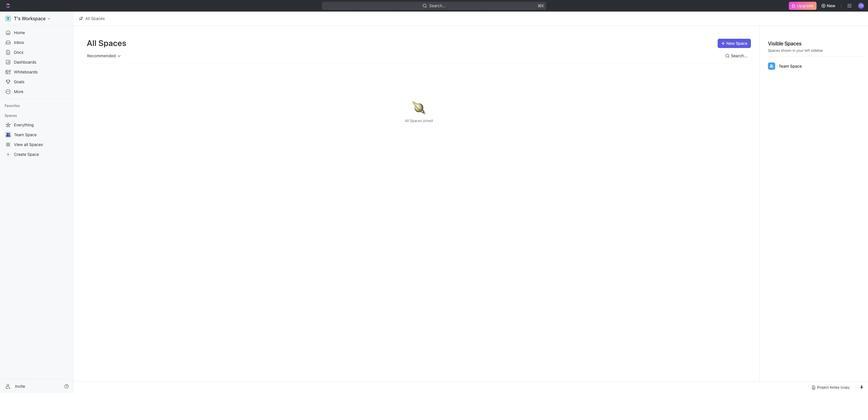 Task type: locate. For each thing, give the bounding box(es) containing it.
space down in
[[790, 63, 802, 68]]

favorites
[[5, 104, 20, 108]]

new for new
[[827, 3, 836, 8]]

0 vertical spatial search...
[[429, 3, 446, 8]]

view
[[14, 142, 23, 147]]

new right upgrade
[[827, 3, 836, 8]]

in
[[793, 48, 796, 53]]

team space
[[779, 63, 802, 68], [14, 132, 37, 137]]

team down "shown"
[[779, 63, 789, 68]]

0 vertical spatial team
[[779, 63, 789, 68]]

all spaces
[[85, 16, 105, 21], [87, 38, 126, 48]]

spaces inside tree
[[29, 142, 43, 147]]

dashboards link
[[2, 58, 71, 67]]

tree containing everything
[[2, 120, 71, 159]]

docs
[[14, 50, 23, 55]]

new for new space
[[727, 41, 735, 46]]

space inside button
[[736, 41, 748, 46]]

left
[[805, 48, 810, 53]]

tree inside sidebar navigation
[[2, 120, 71, 159]]

1 horizontal spatial team space
[[779, 63, 802, 68]]

tree
[[2, 120, 71, 159]]

user group image inside tree
[[6, 133, 10, 137]]

team space down in
[[779, 63, 802, 68]]

1 vertical spatial user group image
[[6, 133, 10, 137]]

1 vertical spatial new
[[727, 41, 735, 46]]

home
[[14, 30, 25, 35]]

0 vertical spatial new
[[827, 3, 836, 8]]

tb
[[860, 4, 863, 7]]

t's workspace
[[14, 16, 46, 21]]

1 horizontal spatial search...
[[731, 53, 748, 58]]

1 horizontal spatial user group image
[[770, 65, 774, 67]]

search... inside "button"
[[731, 53, 748, 58]]

create space link
[[2, 150, 70, 159]]

user group image
[[770, 65, 774, 67], [6, 133, 10, 137]]

more
[[14, 89, 23, 94]]

search...
[[429, 3, 446, 8], [731, 53, 748, 58]]

1 horizontal spatial new
[[827, 3, 836, 8]]

view all spaces link
[[2, 140, 70, 149]]

0 vertical spatial all spaces
[[85, 16, 105, 21]]

space up search... "button"
[[736, 41, 748, 46]]

1 vertical spatial search...
[[731, 53, 748, 58]]

team up view
[[14, 132, 24, 137]]

spaces
[[91, 16, 105, 21], [98, 38, 126, 48], [785, 40, 802, 47], [768, 48, 780, 53], [5, 113, 17, 118], [410, 119, 422, 123], [29, 142, 43, 147]]

2 vertical spatial all
[[405, 119, 409, 123]]

recommended
[[87, 53, 116, 58]]

1 horizontal spatial team
[[779, 63, 789, 68]]

1 vertical spatial team
[[14, 132, 24, 137]]

team space up all
[[14, 132, 37, 137]]

new up search... "button"
[[727, 41, 735, 46]]

docs link
[[2, 48, 71, 57]]

team
[[779, 63, 789, 68], [14, 132, 24, 137]]

new
[[827, 3, 836, 8], [727, 41, 735, 46]]

t
[[7, 16, 9, 21]]

1 vertical spatial all spaces
[[87, 38, 126, 48]]

space down view all spaces link
[[27, 152, 39, 157]]

0 horizontal spatial team
[[14, 132, 24, 137]]

invite
[[15, 384, 25, 389]]

space
[[736, 41, 748, 46], [790, 63, 802, 68], [25, 132, 37, 137], [27, 152, 39, 157]]

0 horizontal spatial new
[[727, 41, 735, 46]]

all
[[85, 16, 90, 21], [87, 38, 97, 48], [405, 119, 409, 123]]

0 vertical spatial user group image
[[770, 65, 774, 67]]

0 horizontal spatial user group image
[[6, 133, 10, 137]]

inbox link
[[2, 38, 71, 47]]

new space button
[[718, 39, 751, 48]]

1 vertical spatial team space
[[14, 132, 37, 137]]

0 horizontal spatial team space
[[14, 132, 37, 137]]



Task type: describe. For each thing, give the bounding box(es) containing it.
upgrade link
[[789, 2, 817, 10]]

goals link
[[2, 77, 71, 86]]

view all spaces
[[14, 142, 43, 147]]

all spaces joined
[[405, 119, 433, 123]]

0 vertical spatial team space
[[779, 63, 802, 68]]

0 horizontal spatial search...
[[429, 3, 446, 8]]

space up the view all spaces
[[25, 132, 37, 137]]

⌘k
[[538, 3, 544, 8]]

team space inside sidebar navigation
[[14, 132, 37, 137]]

0 vertical spatial all
[[85, 16, 90, 21]]

create
[[14, 152, 26, 157]]

sidebar.
[[811, 48, 824, 53]]

workspace
[[22, 16, 46, 21]]

dashboards
[[14, 60, 36, 65]]

team inside tree
[[14, 132, 24, 137]]

favorites button
[[2, 102, 22, 109]]

goals
[[14, 79, 24, 84]]

create space
[[14, 152, 39, 157]]

sidebar navigation
[[0, 12, 75, 393]]

whiteboards link
[[2, 67, 71, 77]]

recommended button
[[84, 51, 124, 61]]

everything link
[[2, 120, 70, 130]]

tb button
[[857, 1, 866, 10]]

team space link
[[14, 130, 70, 139]]

new space
[[727, 41, 748, 46]]

joined
[[423, 119, 433, 123]]

whiteboards
[[14, 69, 38, 74]]

search... button
[[723, 51, 751, 60]]

new button
[[819, 1, 839, 10]]

all
[[24, 142, 28, 147]]

more button
[[2, 87, 71, 96]]

shown
[[781, 48, 792, 53]]

everything
[[14, 122, 34, 127]]

home link
[[2, 28, 71, 37]]

t's workspace, , element
[[5, 16, 11, 21]]

t's
[[14, 16, 21, 21]]

inbox
[[14, 40, 24, 45]]

visible spaces spaces shown in your left sidebar.
[[768, 40, 824, 53]]

upgrade
[[797, 3, 814, 8]]

1 vertical spatial all
[[87, 38, 97, 48]]

visible
[[768, 40, 784, 47]]

your
[[797, 48, 804, 53]]



Task type: vqa. For each thing, say whether or not it's contained in the screenshot.
left YOU
no



